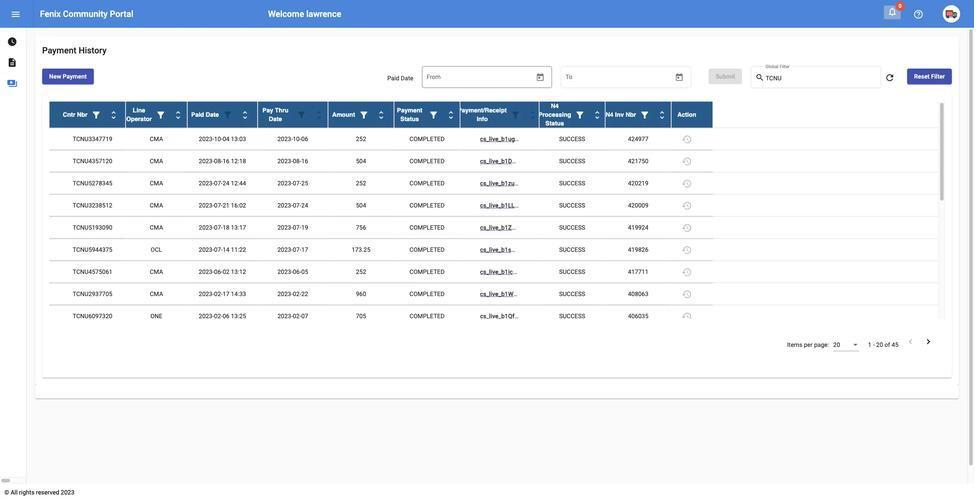 Task type: vqa. For each thing, say whether or not it's contained in the screenshot.


Task type: describe. For each thing, give the bounding box(es) containing it.
2023-10-04 13:03
[[199, 136, 246, 143]]

restore for cs_live_b1wvgn5idhw0bpmqaydqbhdcriqhg6n4nqymd0rrjxdk1vllgyrk21coi1
[[682, 290, 693, 300]]

2023-06-02 13:12
[[199, 269, 246, 276]]

completed for cs_live_b1zunyzxazjxpjtelq8s0fuhkexjwibieicnwh5yxjjzflfulwgv8grkbg
[[410, 180, 445, 187]]

reset
[[915, 73, 930, 80]]

grid containing filter_alt
[[49, 102, 946, 328]]

3 column header from the left
[[187, 102, 258, 128]]

2023- for 2023-06-05
[[278, 269, 293, 276]]

new payment
[[49, 73, 87, 80]]

success for 421750
[[560, 158, 586, 165]]

8 column header from the left
[[539, 102, 606, 128]]

filter_alt button for processing
[[572, 106, 589, 123]]

cs_live_b1ichpd6imifomqy0khxkeg1uaszi7hrho0cxbjewh1vk1ae3bwpqcmqft link
[[480, 269, 708, 276]]

n4 for n4 processing status filter_alt
[[551, 103, 559, 110]]

2023- for 2023-06-02 13:12
[[199, 269, 214, 276]]

2023- for 2023-07-24 12:44
[[199, 180, 214, 187]]

cma for 2023-10-04 13:03
[[150, 136, 163, 143]]

navigate_before button
[[904, 337, 919, 349]]

success for 424977
[[560, 136, 586, 143]]

cs_live_b1zrxrhs5avd0ugplh3heoyvhdypoqmktg3aaai4ged6x0atshkfkewmvx link
[[480, 224, 707, 231]]

504 for 2023-07-24
[[356, 202, 366, 209]]

cma for 2023-02-17 14:33
[[150, 291, 163, 298]]

1 restore row from the top
[[49, 128, 939, 150]]

completed for cs_live_b1dmomsokpu55oajdwuu2uklt5rearkivtsvhfuvxkuqsiilhkhp1ce9zz
[[410, 158, 445, 165]]

cs_live_b1wvgn5idhw0bpmqaydqbhdcriqhg6n4nqymd0rrjxdk1vllgyrk21coi1
[[480, 291, 704, 298]]

filter_alt inside payment/receipt info filter_alt
[[511, 110, 521, 121]]

rights
[[19, 490, 35, 497]]

18
[[223, 224, 230, 231]]

tcnu4575061
[[73, 269, 112, 276]]

07- for 2023-07-25
[[293, 180, 302, 187]]

tcnu3347719
[[73, 136, 112, 143]]

tcnu2937705
[[73, 291, 112, 298]]

2023-07-24 12:44
[[199, 180, 246, 187]]

08- for 2023-08-16
[[293, 158, 302, 165]]

fenix community portal
[[40, 9, 133, 19]]

success for 408063
[[560, 291, 586, 298]]

amount filter_alt
[[332, 110, 369, 121]]

success for 419826
[[560, 247, 586, 253]]

2023- for 2023-10-06
[[278, 136, 293, 143]]

252 for 2023-10-06
[[356, 136, 366, 143]]

21
[[223, 202, 230, 209]]

action column header
[[672, 102, 714, 128]]

payments
[[7, 78, 17, 89]]

restore for cs_live_b1lldcahtnj7lgga89rti3ndhskd2jvyaowaje8jrgt8szqdgtn3vfsdj3
[[682, 201, 693, 211]]

cs_live_b1zunyzxazjxpjtelq8s0fuhkexjwibieicnwh5yxjjzflfulwgv8grkbg
[[480, 180, 690, 187]]

restore for cs_live_b1qf0bcwsbafpxodkznfqcegnuorrwk0ub3ntwbiuamtt33ctbrixpsl1o
[[682, 312, 693, 322]]

420009
[[628, 202, 649, 209]]

restore button for cs_live_b1lldcahtnj7lgga89rti3ndhskd2jvyaowaje8jrgt8szqdgtn3vfsdj3
[[679, 197, 696, 214]]

705
[[356, 313, 366, 320]]

reserved
[[36, 490, 59, 497]]

2023-07-21 16:02
[[199, 202, 246, 209]]

cs_live_b1qf0bcwsbafpxodkznfqcegnuorrwk0ub3ntwbiuamtt33ctbrixpsl1o
[[480, 313, 706, 320]]

2023-07-19
[[278, 224, 308, 231]]

04
[[223, 136, 230, 143]]

filter_alt inside the line operator filter_alt
[[156, 110, 166, 121]]

unfold_more button for operator
[[170, 106, 187, 123]]

completed for cs_live_b1zrxrhs5avd0ugplh3heoyvhdypoqmktg3aaai4ged6x0atshkfkewmvx
[[410, 224, 445, 231]]

tcnu4357120
[[73, 158, 112, 165]]

tcnu3238512
[[73, 202, 112, 209]]

2023-07-24
[[278, 202, 308, 209]]

cs_live_b1dmomsokpu55oajdwuu2uklt5rearkivtsvhfuvxkuqsiilhkhp1ce9zz link
[[480, 158, 698, 165]]

restore button for cs_live_b1ugcrsnvtccmyrvx5oktihzveetrp2m3nyoj9e4jbuha2gh8ybysxizqp
[[679, 130, 696, 148]]

no color image inside 'refresh' button
[[885, 73, 896, 83]]

3 filter_alt from the left
[[223, 110, 233, 121]]

restore button for cs_live_b1zunyzxazjxpjtelq8s0fuhkexjwibieicnwh5yxjjzflfulwgv8grkbg
[[679, 175, 696, 192]]

2023- for 2023-07-19
[[278, 224, 293, 231]]

completed for cs_live_b1smah5fqjhf1tozbgcfkshxd4lxhzxvo6edxn1h5bf8n92fai9ino7srr
[[410, 247, 445, 253]]

07
[[302, 313, 308, 320]]

unfold_more button for inv
[[654, 106, 671, 123]]

no color image containing search
[[756, 72, 766, 83]]

payment status
[[397, 107, 423, 123]]

container
[[26, 33, 56, 41]]

restore for cs_live_b1zunyzxazjxpjtelq8s0fuhkexjwibieicnwh5yxjjzflfulwgv8grkbg
[[682, 179, 693, 189]]

02- for 22
[[293, 291, 302, 298]]

restore for cs_live_b1zrxrhs5avd0ugplh3heoyvhdypoqmktg3aaai4ged6x0atshkfkewmvx
[[682, 223, 693, 234]]

12:18
[[231, 158, 246, 165]]

cntr nbr filter_alt
[[63, 110, 101, 121]]

welcome lawrence
[[268, 9, 342, 19]]

success for 406035
[[560, 313, 586, 320]]

no color image inside menu button
[[10, 9, 21, 20]]

nbr inside n4 inv nbr filter_alt
[[626, 111, 637, 118]]

community
[[63, 9, 108, 19]]

6 filter_alt from the left
[[429, 110, 439, 121]]

paid for paid date
[[388, 75, 400, 82]]

inv
[[616, 111, 624, 118]]

10- for 04
[[214, 136, 223, 143]]

2023-02-22
[[278, 291, 308, 298]]

nbr inside the cntr nbr filter_alt
[[77, 111, 88, 118]]

2023- for 2023-02-07
[[278, 313, 293, 320]]

no color image containing description
[[7, 57, 17, 68]]

16:02
[[231, 202, 246, 209]]

408063
[[628, 291, 649, 298]]

restore button for cs_live_b1smah5fqjhf1tozbgcfkshxd4lxhzxvo6edxn1h5bf8n92fai9ino7srr
[[679, 241, 696, 259]]

submit
[[716, 73, 736, 80]]

22
[[302, 291, 308, 298]]

504 for 2023-08-16
[[356, 158, 366, 165]]

13:12
[[231, 269, 246, 276]]

-
[[874, 342, 875, 349]]

restore for cs_live_b1smah5fqjhf1tozbgcfkshxd4lxhzxvo6edxn1h5bf8n92fai9ino7srr
[[682, 245, 693, 256]]

success for 420219
[[560, 180, 586, 187]]

restore button for cs_live_b1qf0bcwsbafpxodkznfqcegnuorrwk0ub3ntwbiuamtt33ctbrixpsl1o
[[679, 308, 696, 325]]

13:03
[[231, 136, 246, 143]]

2023- for 2023-07-17
[[278, 247, 293, 253]]

9 filter_alt from the left
[[640, 110, 650, 121]]

payment/receipt
[[458, 107, 507, 114]]

420219
[[628, 180, 649, 187]]

new
[[49, 73, 61, 80]]

date inside pay thru date
[[269, 116, 282, 123]]

4 unfold_more button from the left
[[310, 106, 328, 123]]

menu button
[[7, 5, 24, 23]]

description
[[7, 57, 17, 68]]

06 for 02-
[[223, 313, 230, 320]]

filter_alt button for nbr
[[88, 106, 105, 123]]

2023- for 2023-07-14 11:22
[[199, 247, 214, 253]]

tcnu5944375
[[73, 247, 112, 253]]

252 for 2023-07-25
[[356, 180, 366, 187]]

07- for 2023-07-21 16:02
[[214, 202, 223, 209]]

5 restore row from the top
[[49, 217, 939, 239]]

navigation containing watch_later
[[0, 28, 59, 94]]

2023-06-05
[[278, 269, 308, 276]]

no color image containing payments
[[7, 78, 17, 89]]

completed for cs_live_b1ichpd6imifomqy0khxkeg1uaszi7hrho0cxbjewh1vk1ae3bwpqcmqft
[[410, 269, 445, 276]]

6 column header from the left
[[394, 102, 460, 128]]

no color image inside notifications_none popup button
[[888, 7, 898, 17]]

paid for paid date filter_alt
[[191, 111, 204, 118]]

6 restore row from the top
[[49, 239, 939, 261]]

4 unfold_more from the left
[[314, 110, 324, 121]]

25
[[302, 180, 308, 187]]

tcnu5278345
[[73, 180, 112, 187]]

2023-10-06
[[278, 136, 308, 143]]

06 for 10-
[[302, 136, 308, 143]]

navigate_next
[[924, 337, 934, 347]]

no color image inside 'navigate_before' button
[[906, 337, 917, 347]]

page:
[[815, 342, 830, 349]]

menu
[[10, 9, 21, 20]]

all
[[11, 490, 18, 497]]

of
[[885, 342, 891, 349]]

6 filter_alt button from the left
[[425, 106, 443, 123]]

unfold_more for filter_alt
[[376, 110, 387, 121]]

7 restore row from the top
[[49, 261, 939, 283]]

4 filter_alt from the left
[[297, 110, 307, 121]]

status inside payment status
[[401, 116, 419, 123]]

2023-02-07
[[278, 313, 308, 320]]

cs_live_b1dmomsokpu55oajdwuu2uklt5rearkivtsvhfuvxkuqsiilhkhp1ce9zz
[[480, 158, 698, 165]]

info
[[477, 116, 488, 123]]

cs_live_b1ugcrsnvtccmyrvx5oktihzveetrp2m3nyoj9e4jbuha2gh8ybysxizqp
[[480, 136, 700, 143]]

cs_live_b1smah5fqjhf1tozbgcfkshxd4lxhzxvo6edxn1h5bf8n92fai9ino7srr
[[480, 247, 699, 253]]

13:17
[[231, 224, 246, 231]]

cs_live_b1ichpd6imifomqy0khxkeg1uaszi7hrho0cxbjewh1vk1ae3bwpqcmqft
[[480, 269, 708, 276]]

4 restore row from the top
[[49, 195, 939, 217]]

1 - 20 of 45
[[869, 342, 899, 349]]

cs_live_b1lldcahtnj7lgga89rti3ndhskd2jvyaowaje8jrgt8szqdgtn3vfsdj3
[[480, 202, 699, 209]]

per
[[805, 342, 813, 349]]

6 unfold_more from the left
[[446, 110, 457, 121]]

unfold_more button for date
[[236, 106, 254, 123]]

cma for 2023-08-16 12:18
[[150, 158, 163, 165]]

notifications_none button
[[884, 5, 902, 20]]

tcnu6097320
[[73, 313, 112, 320]]

9 restore row from the top
[[49, 306, 939, 328]]

419826
[[628, 247, 649, 253]]

3 restore row from the top
[[49, 173, 939, 195]]



Task type: locate. For each thing, give the bounding box(es) containing it.
2023- left 18
[[199, 224, 214, 231]]

3 unfold_more from the left
[[240, 110, 250, 121]]

1 horizontal spatial 06
[[302, 136, 308, 143]]

success down n4 processing status filter_alt
[[560, 136, 586, 143]]

no color image containing notifications_none
[[888, 7, 898, 17]]

1 filter_alt button from the left
[[88, 106, 105, 123]]

5 restore button from the top
[[679, 219, 696, 237]]

5 unfold_more from the left
[[376, 110, 387, 121]]

07- for 2023-07-17
[[293, 247, 302, 253]]

06- up 2023-02-22
[[293, 269, 302, 276]]

07-
[[214, 180, 223, 187], [293, 180, 302, 187], [214, 202, 223, 209], [293, 202, 302, 209], [214, 224, 223, 231], [293, 224, 302, 231], [214, 247, 223, 253], [293, 247, 302, 253]]

no color image
[[888, 7, 898, 17], [10, 9, 21, 20], [914, 9, 924, 20], [7, 57, 17, 68], [885, 73, 896, 83], [7, 78, 17, 89], [108, 110, 119, 121], [173, 110, 183, 121], [297, 110, 307, 121], [359, 110, 369, 121], [376, 110, 387, 121], [511, 110, 521, 121], [682, 157, 693, 167], [682, 223, 693, 234], [924, 337, 934, 347]]

status
[[401, 116, 419, 123], [546, 120, 565, 127]]

12:44
[[231, 180, 246, 187]]

16 left 12:18
[[223, 158, 230, 165]]

completed for cs_live_b1ugcrsnvtccmyrvx5oktihzveetrp2m3nyoj9e4jbuha2gh8ybysxizqp
[[410, 136, 445, 143]]

no color image containing help_outline
[[914, 9, 924, 20]]

8 completed from the top
[[410, 291, 445, 298]]

grid
[[49, 102, 946, 328]]

payment right new
[[63, 73, 87, 80]]

5 filter_alt from the left
[[359, 110, 369, 121]]

16 for 2023-08-16 12:18
[[223, 158, 230, 165]]

421750
[[628, 158, 649, 165]]

07- for 2023-07-14 11:22
[[214, 247, 223, 253]]

2 16 from the left
[[302, 158, 308, 165]]

08- down 2023-10-06
[[293, 158, 302, 165]]

nbr right the inv
[[626, 111, 637, 118]]

14:33
[[231, 291, 246, 298]]

10- for 06
[[293, 136, 302, 143]]

2 completed from the top
[[410, 158, 445, 165]]

completed for cs_live_b1wvgn5idhw0bpmqaydqbhdcriqhg6n4nqymd0rrjxdk1vllgyrk21coi1
[[410, 291, 445, 298]]

0 vertical spatial paid
[[388, 75, 400, 82]]

17 for 07-
[[302, 247, 308, 253]]

unfold_more button for info
[[525, 106, 542, 123]]

2023- left 19 on the left top of the page
[[278, 224, 293, 231]]

unfold_more button for nbr
[[105, 106, 122, 123]]

504
[[356, 158, 366, 165], [356, 202, 366, 209]]

07- down the 2023-07-19
[[293, 247, 302, 253]]

1 restore button from the top
[[679, 130, 696, 148]]

unfold_more for processing
[[593, 110, 603, 121]]

payment/receipt info filter_alt
[[458, 107, 521, 123]]

restore row
[[49, 128, 939, 150], [49, 150, 939, 173], [49, 173, 939, 195], [49, 195, 939, 217], [49, 217, 939, 239], [49, 239, 939, 261], [49, 261, 939, 283], [49, 283, 939, 306], [49, 306, 939, 328]]

7 restore from the top
[[682, 268, 693, 278]]

0 horizontal spatial 10-
[[214, 136, 223, 143]]

filter_alt button for filter_alt
[[355, 106, 373, 123]]

2023- down 2023-10-06
[[278, 158, 293, 165]]

filter_alt right payment status
[[429, 110, 439, 121]]

24 left 12:44 at top
[[223, 180, 230, 187]]

nbr right the cntr
[[77, 111, 88, 118]]

17 for 02-
[[223, 291, 230, 298]]

2023- up 2023-07-21 16:02
[[199, 180, 214, 187]]

date
[[401, 75, 414, 82], [206, 111, 219, 118], [269, 116, 282, 123]]

From date field
[[427, 75, 514, 82]]

no color image containing watch_later
[[7, 37, 17, 47]]

restore for cs_live_b1ichpd6imifomqy0khxkeg1uaszi7hrho0cxbjewh1vk1ae3bwpqcmqft
[[682, 268, 693, 278]]

10-
[[214, 136, 223, 143], [293, 136, 302, 143]]

0 horizontal spatial nbr
[[77, 111, 88, 118]]

row inside grid
[[49, 102, 939, 128]]

success for 417711
[[560, 269, 586, 276]]

07- for 2023-07-24 12:44
[[214, 180, 223, 187]]

24 for 2023-07-24
[[302, 202, 308, 209]]

date up payment status
[[401, 75, 414, 82]]

1 horizontal spatial 20
[[877, 342, 884, 349]]

filter_alt up 04
[[223, 110, 233, 121]]

no color image inside help_outline popup button
[[914, 9, 924, 20]]

operator
[[126, 116, 152, 123]]

1 vertical spatial 24
[[302, 202, 308, 209]]

nbr
[[77, 111, 88, 118], [626, 111, 637, 118]]

filter_alt right thru
[[297, 110, 307, 121]]

07- for 2023-07-19
[[293, 224, 302, 231]]

1 unfold_more button from the left
[[105, 106, 122, 123]]

3 cma from the top
[[150, 180, 163, 187]]

3 filter_alt button from the left
[[219, 106, 236, 123]]

cs_live_b1lldcahtnj7lgga89rti3ndhskd2jvyaowaje8jrgt8szqdgtn3vfsdj3 link
[[480, 202, 699, 209]]

02- for 07
[[293, 313, 302, 320]]

1 vertical spatial 504
[[356, 202, 366, 209]]

no color image containing menu
[[10, 9, 21, 20]]

07- for 2023-07-18 13:17
[[214, 224, 223, 231]]

5 completed from the top
[[410, 224, 445, 231]]

9 column header from the left
[[606, 102, 672, 128]]

5 column header from the left
[[328, 102, 394, 128]]

row
[[49, 102, 939, 128]]

2023- left '14' on the left of the page
[[199, 247, 214, 253]]

©
[[4, 490, 9, 497]]

2 success from the top
[[560, 158, 586, 165]]

history
[[79, 45, 107, 56]]

2 06- from the left
[[293, 269, 302, 276]]

unfold_more button
[[105, 106, 122, 123], [170, 106, 187, 123], [236, 106, 254, 123], [310, 106, 328, 123], [373, 106, 390, 123], [443, 106, 460, 123], [525, 106, 542, 123], [589, 106, 606, 123], [654, 106, 671, 123]]

1 vertical spatial paid
[[191, 111, 204, 118]]

424977
[[628, 136, 649, 143]]

07- left 16:02
[[214, 202, 223, 209]]

payment inside button
[[63, 73, 87, 80]]

3 restore button from the top
[[679, 175, 696, 192]]

date for paid date
[[401, 75, 414, 82]]

processing
[[539, 111, 572, 118]]

06- left 13:12 at the bottom
[[214, 269, 223, 276]]

7 column header from the left
[[458, 102, 542, 128]]

2023- for 2023-02-17 14:33
[[199, 291, 214, 298]]

unfold_more left "action"
[[657, 110, 668, 121]]

20 right -
[[877, 342, 884, 349]]

9 unfold_more from the left
[[657, 110, 668, 121]]

paid up payment status
[[388, 75, 400, 82]]

0 horizontal spatial 06
[[223, 313, 230, 320]]

16 for 2023-08-16
[[302, 158, 308, 165]]

line operator filter_alt
[[126, 107, 166, 123]]

© all rights reserved 2023
[[4, 490, 74, 497]]

1 horizontal spatial 06-
[[293, 269, 302, 276]]

new payment button
[[42, 69, 94, 84]]

3 unfold_more button from the left
[[236, 106, 254, 123]]

restore button for cs_live_b1dmomsokpu55oajdwuu2uklt5rearkivtsvhfuvxkuqsiilhkhp1ce9zz
[[679, 153, 696, 170]]

unfold_more left 'operator'
[[108, 110, 119, 121]]

419924
[[628, 224, 649, 231]]

2 column header from the left
[[126, 102, 187, 128]]

07- left 12:44 at top
[[214, 180, 223, 187]]

restore for cs_live_b1dmomsokpu55oajdwuu2uklt5rearkivtsvhfuvxkuqsiilhkhp1ce9zz
[[682, 157, 693, 167]]

2 filter_alt from the left
[[156, 110, 166, 121]]

success for 419924
[[560, 224, 586, 231]]

2 vertical spatial 252
[[356, 269, 366, 276]]

success up cs_live_b1smah5fqjhf1tozbgcfkshxd4lxhzxvo6edxn1h5bf8n92fai9ino7srr
[[560, 224, 586, 231]]

02- left 13:25
[[214, 313, 223, 320]]

lawrence
[[307, 9, 342, 19]]

2023- down 2023-10-04 13:03
[[199, 158, 214, 165]]

20
[[834, 342, 841, 349], [877, 342, 884, 349]]

line
[[133, 107, 145, 114]]

1 504 from the top
[[356, 158, 366, 165]]

payment history
[[42, 45, 107, 56]]

2023-07-14 11:22
[[199, 247, 246, 253]]

n4 inside n4 processing status filter_alt
[[551, 103, 559, 110]]

2023- left 04
[[199, 136, 214, 143]]

filter
[[932, 73, 946, 80]]

row containing filter_alt
[[49, 102, 939, 128]]

filter_alt button for inv
[[637, 106, 654, 123]]

restore button for cs_live_b1zrxrhs5avd0ugplh3heoyvhdypoqmktg3aaai4ged6x0atshkfkewmvx
[[679, 219, 696, 237]]

submit button
[[709, 69, 743, 84]]

2 restore button from the top
[[679, 153, 696, 170]]

unfold_more for operator
[[173, 110, 183, 121]]

unfold_more left processing
[[528, 110, 538, 121]]

02- left 14:33
[[214, 291, 223, 298]]

16 up 25
[[302, 158, 308, 165]]

unfold_more for nbr
[[108, 110, 119, 121]]

2 08- from the left
[[293, 158, 302, 165]]

1 vertical spatial 06
[[223, 313, 230, 320]]

paid date filter_alt
[[191, 110, 233, 121]]

status down processing
[[546, 120, 565, 127]]

1 vertical spatial n4
[[606, 111, 614, 118]]

success down cs_live_b1wvgn5idhw0bpmqaydqbhdcriqhg6n4nqymd0rrjxdk1vllgyrk21coi1 link
[[560, 313, 586, 320]]

2 restore row from the top
[[49, 150, 939, 173]]

0 horizontal spatial status
[[401, 116, 419, 123]]

02- down 2023-02-22
[[293, 313, 302, 320]]

08- for 2023-08-16 12:18
[[214, 158, 223, 165]]

5 success from the top
[[560, 224, 586, 231]]

1 252 from the top
[[356, 136, 366, 143]]

cma for 2023-06-02 13:12
[[150, 269, 163, 276]]

n4 inside n4 inv nbr filter_alt
[[606, 111, 614, 118]]

06 left 13:25
[[223, 313, 230, 320]]

date for paid date filter_alt
[[206, 111, 219, 118]]

2023-07-18 13:17
[[199, 224, 246, 231]]

date down thru
[[269, 116, 282, 123]]

0 horizontal spatial 08-
[[214, 158, 223, 165]]

filter_alt right 'operator'
[[156, 110, 166, 121]]

refresh
[[885, 73, 896, 83]]

1 unfold_more from the left
[[108, 110, 119, 121]]

filter_alt button for operator
[[152, 106, 170, 123]]

2 252 from the top
[[356, 180, 366, 187]]

6 success from the top
[[560, 247, 586, 253]]

filter_alt
[[91, 110, 101, 121], [156, 110, 166, 121], [223, 110, 233, 121], [297, 110, 307, 121], [359, 110, 369, 121], [429, 110, 439, 121], [511, 110, 521, 121], [575, 110, 586, 121], [640, 110, 650, 121]]

7 success from the top
[[560, 269, 586, 276]]

payment for payment
[[26, 79, 53, 87]]

success up 'cs_live_b1zunyzxazjxpjtelq8s0fuhkexjwibieicnwh5yxjjzflfulwgv8grkbg'
[[560, 158, 586, 165]]

2023-07-17
[[278, 247, 308, 253]]

n4 left the inv
[[606, 111, 614, 118]]

success for 420009
[[560, 202, 586, 209]]

02- for 06
[[214, 313, 223, 320]]

5 cma from the top
[[150, 224, 163, 231]]

no color image containing navigate_before
[[906, 337, 917, 347]]

1 vertical spatial 252
[[356, 180, 366, 187]]

2023- left 25
[[278, 180, 293, 187]]

restore button for cs_live_b1wvgn5idhw0bpmqaydqbhdcriqhg6n4nqymd0rrjxdk1vllgyrk21coi1
[[679, 286, 696, 303]]

5 restore from the top
[[682, 223, 693, 234]]

2023- for 2023-08-16
[[278, 158, 293, 165]]

3 252 from the top
[[356, 269, 366, 276]]

ocl
[[151, 247, 162, 253]]

3 restore from the top
[[682, 179, 693, 189]]

07- up 2023-07-24 at the left top of the page
[[293, 180, 302, 187]]

2 unfold_more button from the left
[[170, 106, 187, 123]]

2023- down the 2023-07-19
[[278, 247, 293, 253]]

pay
[[263, 107, 273, 114]]

payment down inquiries
[[26, 79, 53, 87]]

2023-07-25
[[278, 180, 308, 187]]

9 unfold_more button from the left
[[654, 106, 671, 123]]

05
[[302, 269, 308, 276]]

1 08- from the left
[[214, 158, 223, 165]]

2023- left 22
[[278, 291, 293, 298]]

0 horizontal spatial 24
[[223, 180, 230, 187]]

payment inside navigation
[[26, 79, 53, 87]]

10- up 2023-08-16
[[293, 136, 302, 143]]

2023-02-06 13:25
[[199, 313, 246, 320]]

9 restore button from the top
[[679, 308, 696, 325]]

cs_live_b1ugcrsnvtccmyrvx5oktihzveetrp2m3nyoj9e4jbuha2gh8ybysxizqp link
[[480, 136, 700, 143]]

173.25
[[352, 247, 371, 253]]

success down cs_live_b1smah5fqjhf1tozbgcfkshxd4lxhzxvo6edxn1h5bf8n92fai9ino7srr
[[560, 269, 586, 276]]

0 horizontal spatial n4
[[551, 103, 559, 110]]

no color image inside navigation
[[7, 37, 17, 47]]

success down cs_live_b1zrxrhs5avd0ugplh3heoyvhdypoqmktg3aaai4ged6x0atshkfkewmvx
[[560, 247, 586, 253]]

02- for 17
[[214, 291, 223, 298]]

no color image containing navigate_next
[[924, 337, 934, 347]]

02-
[[214, 291, 223, 298], [293, 291, 302, 298], [214, 313, 223, 320], [293, 313, 302, 320]]

8 filter_alt from the left
[[575, 110, 586, 121]]

0 horizontal spatial 17
[[223, 291, 230, 298]]

status inside n4 processing status filter_alt
[[546, 120, 565, 127]]

date inside paid date filter_alt
[[206, 111, 219, 118]]

notifications_none
[[888, 7, 898, 17]]

no color image
[[7, 37, 17, 47], [756, 72, 766, 83], [91, 110, 101, 121], [156, 110, 166, 121], [223, 110, 233, 121], [240, 110, 250, 121], [314, 110, 324, 121], [429, 110, 439, 121], [446, 110, 457, 121], [528, 110, 538, 121], [575, 110, 586, 121], [593, 110, 603, 121], [640, 110, 650, 121], [657, 110, 668, 121], [682, 134, 693, 145], [682, 179, 693, 189], [682, 201, 693, 211], [682, 245, 693, 256], [682, 268, 693, 278], [682, 290, 693, 300], [682, 312, 693, 322], [906, 337, 917, 347]]

8 restore row from the top
[[49, 283, 939, 306]]

success down the cs_live_b1dmomsokpu55oajdwuu2uklt5rearkivtsvhfuvxkuqsiilhkhp1ce9zz
[[560, 180, 586, 187]]

n4 up processing
[[551, 103, 559, 110]]

0 vertical spatial n4
[[551, 103, 559, 110]]

filter_alt inside n4 processing status filter_alt
[[575, 110, 586, 121]]

unfold_more for date
[[240, 110, 250, 121]]

help_outline
[[914, 9, 924, 20]]

3 completed from the top
[[410, 180, 445, 187]]

unfold_more for inv
[[657, 110, 668, 121]]

completed for cs_live_b1lldcahtnj7lgga89rti3ndhskd2jvyaowaje8jrgt8szqdgtn3vfsdj3
[[410, 202, 445, 209]]

0 vertical spatial 24
[[223, 180, 230, 187]]

9 restore from the top
[[682, 312, 693, 322]]

container availability
[[26, 33, 59, 50]]

06- for 05
[[293, 269, 302, 276]]

1 cma from the top
[[150, 136, 163, 143]]

2023- down 2023-06-02 13:12
[[199, 291, 214, 298]]

2 horizontal spatial date
[[401, 75, 414, 82]]

06 up 2023-08-16
[[302, 136, 308, 143]]

no color image containing refresh
[[885, 73, 896, 83]]

2023- down 2023-02-17 14:33
[[199, 313, 214, 320]]

2023- down the 2023-07-25
[[278, 202, 293, 209]]

2 restore from the top
[[682, 157, 693, 167]]

4 filter_alt button from the left
[[293, 106, 310, 123]]

paid date
[[388, 75, 414, 82]]

17 up 05 on the left of the page
[[302, 247, 308, 253]]

unfold_more button for processing
[[589, 106, 606, 123]]

8 success from the top
[[560, 291, 586, 298]]

4 column header from the left
[[258, 102, 328, 128]]

paid inside paid date filter_alt
[[191, 111, 204, 118]]

6 restore button from the top
[[679, 241, 696, 259]]

2023-08-16
[[278, 158, 308, 165]]

10- left '13:03' at top
[[214, 136, 223, 143]]

2 20 from the left
[[877, 342, 884, 349]]

cma for 2023-07-18 13:17
[[150, 224, 163, 231]]

756
[[356, 224, 366, 231]]

cs_live_b1wvgn5idhw0bpmqaydqbhdcriqhg6n4nqymd0rrjxdk1vllgyrk21coi1 link
[[480, 291, 704, 298]]

6 unfold_more button from the left
[[443, 106, 460, 123]]

1 column header from the left
[[49, 102, 126, 128]]

2023-02-17 14:33
[[199, 291, 246, 298]]

To date field
[[566, 75, 653, 82]]

6 restore from the top
[[682, 245, 693, 256]]

07- for 2023-07-24
[[293, 202, 302, 209]]

restore button
[[679, 130, 696, 148], [679, 153, 696, 170], [679, 175, 696, 192], [679, 197, 696, 214], [679, 219, 696, 237], [679, 241, 696, 259], [679, 263, 696, 281], [679, 286, 696, 303], [679, 308, 696, 325]]

1 horizontal spatial status
[[546, 120, 565, 127]]

1 restore from the top
[[682, 134, 693, 145]]

2023- left 21
[[199, 202, 214, 209]]

0 horizontal spatial paid
[[191, 111, 204, 118]]

02
[[223, 269, 230, 276]]

cs_live_b1zunyzxazjxpjtelq8s0fuhkexjwibieicnwh5yxjjzflfulwgv8grkbg link
[[480, 180, 690, 187]]

0 vertical spatial 504
[[356, 158, 366, 165]]

07- left the 13:17
[[214, 224, 223, 231]]

cs_live_b1smah5fqjhf1tozbgcfkshxd4lxhzxvo6edxn1h5bf8n92fai9ino7srr link
[[480, 247, 699, 253]]

24 for 2023-07-24 12:44
[[223, 180, 230, 187]]

9 success from the top
[[560, 313, 586, 320]]

11:22
[[231, 247, 246, 253]]

252 for 2023-06-05
[[356, 269, 366, 276]]

07- down the 2023-07-25
[[293, 202, 302, 209]]

7 filter_alt button from the left
[[507, 106, 525, 123]]

date up 2023-10-04 13:03
[[206, 111, 219, 118]]

2023- for 2023-02-06 13:25
[[199, 313, 214, 320]]

filter_alt right info
[[511, 110, 521, 121]]

1 vertical spatial 17
[[223, 291, 230, 298]]

unfold_more left the inv
[[593, 110, 603, 121]]

thru
[[275, 107, 289, 114]]

payment for payment history
[[42, 45, 77, 56]]

filter_alt up "tcnu3347719"
[[91, 110, 101, 121]]

n4 for n4 inv nbr filter_alt
[[606, 111, 614, 118]]

9 filter_alt button from the left
[[637, 106, 654, 123]]

2 unfold_more from the left
[[173, 110, 183, 121]]

08- left 12:18
[[214, 158, 223, 165]]

6 completed from the top
[[410, 247, 445, 253]]

4 cma from the top
[[150, 202, 163, 209]]

Global Filter field
[[766, 75, 877, 82]]

02- down 2023-06-05
[[293, 291, 302, 298]]

252
[[356, 136, 366, 143], [356, 180, 366, 187], [356, 269, 366, 276]]

4 success from the top
[[560, 202, 586, 209]]

unfold_more right the line operator filter_alt
[[173, 110, 183, 121]]

success up the cs_live_b1qf0bcwsbafpxodkznfqcegnuorrwk0ub3ntwbiuamtt33ctbrixpsl1o
[[560, 291, 586, 298]]

1 horizontal spatial nbr
[[626, 111, 637, 118]]

unfold_more left the pay
[[240, 110, 250, 121]]

1 horizontal spatial n4
[[606, 111, 614, 118]]

2023- up 2023-08-16
[[278, 136, 293, 143]]

7 cma from the top
[[150, 291, 163, 298]]

no color image inside navigate_next button
[[924, 337, 934, 347]]

9 completed from the top
[[410, 313, 445, 320]]

0 vertical spatial 17
[[302, 247, 308, 253]]

2023
[[61, 490, 74, 497]]

payment down paid date
[[397, 107, 423, 114]]

5 filter_alt button from the left
[[355, 106, 373, 123]]

07- up 2023-07-17
[[293, 224, 302, 231]]

filter_alt button for date
[[219, 106, 236, 123]]

navigate_before
[[906, 337, 917, 347]]

1 horizontal spatial 16
[[302, 158, 308, 165]]

cma
[[150, 136, 163, 143], [150, 158, 163, 165], [150, 180, 163, 187], [150, 202, 163, 209], [150, 224, 163, 231], [150, 269, 163, 276], [150, 291, 163, 298]]

17 left 14:33
[[223, 291, 230, 298]]

2023-08-16 12:18
[[199, 158, 246, 165]]

1 horizontal spatial paid
[[388, 75, 400, 82]]

7 unfold_more button from the left
[[525, 106, 542, 123]]

1 horizontal spatial 24
[[302, 202, 308, 209]]

1 10- from the left
[[214, 136, 223, 143]]

completed for cs_live_b1qf0bcwsbafpxodkznfqcegnuorrwk0ub3ntwbiuamtt33ctbrixpsl1o
[[410, 313, 445, 320]]

19
[[302, 224, 308, 231]]

8 unfold_more from the left
[[593, 110, 603, 121]]

7 restore button from the top
[[679, 263, 696, 281]]

2023- for 2023-07-25
[[278, 180, 293, 187]]

2023- for 2023-07-18 13:17
[[199, 224, 214, 231]]

2 cma from the top
[[150, 158, 163, 165]]

watch_later
[[7, 37, 17, 47]]

1 horizontal spatial 10-
[[293, 136, 302, 143]]

13:25
[[231, 313, 246, 320]]

2 nbr from the left
[[626, 111, 637, 118]]

24 up 19 on the left top of the page
[[302, 202, 308, 209]]

status down paid date
[[401, 116, 419, 123]]

0 vertical spatial 252
[[356, 136, 366, 143]]

filter_alt right "amount"
[[359, 110, 369, 121]]

payment for payment status
[[397, 107, 423, 114]]

restore for cs_live_b1ugcrsnvtccmyrvx5oktihzveetrp2m3nyoj9e4jbuha2gh8ybysxizqp
[[682, 134, 693, 145]]

0 horizontal spatial 20
[[834, 342, 841, 349]]

completed
[[410, 136, 445, 143], [410, 158, 445, 165], [410, 180, 445, 187], [410, 202, 445, 209], [410, 224, 445, 231], [410, 247, 445, 253], [410, 269, 445, 276], [410, 291, 445, 298], [410, 313, 445, 320]]

7 completed from the top
[[410, 269, 445, 276]]

success down cs_live_b1zunyzxazjxpjtelq8s0fuhkexjwibieicnwh5yxjjzflfulwgv8grkbg link
[[560, 202, 586, 209]]

2023- for 2023-07-21 16:02
[[199, 202, 214, 209]]

refresh button
[[882, 69, 899, 86]]

1 filter_alt from the left
[[91, 110, 101, 121]]

07- left the 11:22
[[214, 247, 223, 253]]

items
[[788, 342, 803, 349]]

20 right page:
[[834, 342, 841, 349]]

cntr
[[63, 111, 75, 118]]

payment down "container"
[[42, 45, 77, 56]]

inquiries
[[26, 58, 53, 67]]

1 20 from the left
[[834, 342, 841, 349]]

2023- left 02
[[199, 269, 214, 276]]

help_outline button
[[910, 5, 928, 23]]

2023- left 05 on the left of the page
[[278, 269, 293, 276]]

1 horizontal spatial date
[[269, 116, 282, 123]]

restore
[[682, 134, 693, 145], [682, 157, 693, 167], [682, 179, 693, 189], [682, 201, 693, 211], [682, 223, 693, 234], [682, 245, 693, 256], [682, 268, 693, 278], [682, 290, 693, 300], [682, 312, 693, 322]]

5 unfold_more button from the left
[[373, 106, 390, 123]]

7 filter_alt from the left
[[511, 110, 521, 121]]

1 horizontal spatial 17
[[302, 247, 308, 253]]

06- for 02
[[214, 269, 223, 276]]

8 unfold_more button from the left
[[589, 106, 606, 123]]

0 horizontal spatial 16
[[223, 158, 230, 165]]

filter_alt right processing
[[575, 110, 586, 121]]

2 filter_alt button from the left
[[152, 106, 170, 123]]

2 10- from the left
[[293, 136, 302, 143]]

1 success from the top
[[560, 136, 586, 143]]

1 completed from the top
[[410, 136, 445, 143]]

unfold_more left "amount"
[[314, 110, 324, 121]]

unfold_more left payment status
[[376, 110, 387, 121]]

417711
[[628, 269, 649, 276]]

2023- for 2023-07-24
[[278, 202, 293, 209]]

4 restore from the top
[[682, 201, 693, 211]]

2023- for 2023-08-16 12:18
[[199, 158, 214, 165]]

2023- for 2023-02-22
[[278, 291, 293, 298]]

restore button for cs_live_b1ichpd6imifomqy0khxkeg1uaszi7hrho0cxbjewh1vk1ae3bwpqcmqft
[[679, 263, 696, 281]]

0 horizontal spatial date
[[206, 111, 219, 118]]

reset filter
[[915, 73, 946, 80]]

1 horizontal spatial 08-
[[293, 158, 302, 165]]

cma for 2023-07-21 16:02
[[150, 202, 163, 209]]

column header
[[49, 102, 126, 128], [126, 102, 187, 128], [187, 102, 258, 128], [258, 102, 328, 128], [328, 102, 394, 128], [394, 102, 460, 128], [458, 102, 542, 128], [539, 102, 606, 128], [606, 102, 672, 128]]

payment inside column header
[[397, 107, 423, 114]]

unfold_more left info
[[446, 110, 457, 121]]

2023- left 07
[[278, 313, 293, 320]]

960
[[356, 291, 366, 298]]

navigation
[[0, 28, 59, 94]]

8 restore from the top
[[682, 290, 693, 300]]

0 horizontal spatial 06-
[[214, 269, 223, 276]]

search
[[756, 73, 765, 82]]

filter_alt up the 424977
[[640, 110, 650, 121]]

cma for 2023-07-24 12:44
[[150, 180, 163, 187]]

1 16 from the left
[[223, 158, 230, 165]]

paid up 2023-10-04 13:03
[[191, 111, 204, 118]]

0 vertical spatial 06
[[302, 136, 308, 143]]

unfold_more for info
[[528, 110, 538, 121]]



